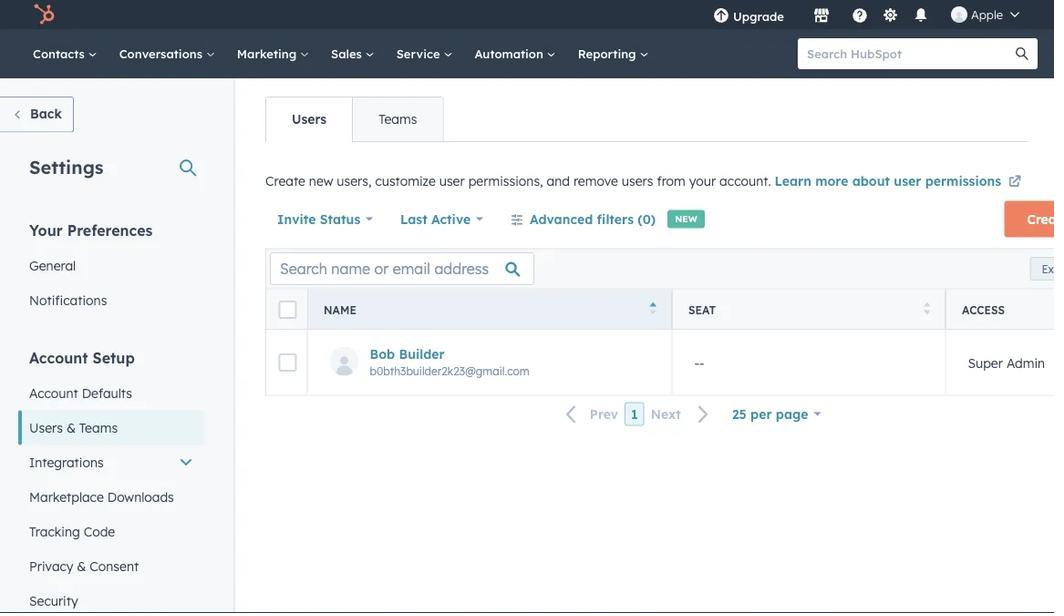 Task type: vqa. For each thing, say whether or not it's contained in the screenshot.
'Service' link
yes



Task type: describe. For each thing, give the bounding box(es) containing it.
automation
[[474, 46, 547, 61]]

service
[[396, 46, 443, 61]]

users
[[622, 173, 653, 189]]

hubspot link
[[22, 4, 68, 26]]

--
[[694, 354, 704, 370]]

marketplace
[[29, 489, 104, 505]]

new
[[675, 213, 697, 225]]

back
[[30, 106, 62, 122]]

settings link
[[879, 5, 902, 24]]

bob builder image
[[951, 6, 967, 23]]

users for users
[[292, 111, 327, 127]]

create new users, customize user permissions, and remove users from your account.
[[265, 173, 775, 189]]

prev
[[590, 406, 618, 422]]

security
[[29, 593, 78, 609]]

marketplaces button
[[802, 0, 841, 29]]

advanced filters (0) button
[[499, 201, 668, 238]]

reporting link
[[567, 29, 660, 78]]

notifications
[[29, 292, 107, 308]]

filters
[[597, 211, 634, 227]]

1 horizontal spatial teams
[[379, 111, 417, 127]]

Search HubSpot search field
[[798, 38, 1021, 69]]

tracking code
[[29, 524, 115, 540]]

account defaults link
[[18, 376, 204, 411]]

marketplaces image
[[813, 8, 830, 25]]

Search name or email address search field
[[270, 253, 534, 285]]

ex
[[1042, 262, 1054, 276]]

about
[[852, 173, 890, 189]]

integrations button
[[18, 445, 204, 480]]

press to sort. image
[[923, 302, 930, 315]]

contacts link
[[22, 29, 108, 78]]

2 user from the left
[[894, 173, 921, 189]]

crea button
[[1004, 201, 1054, 238]]

bob builder b0bth3builder2k23@gmail.com
[[370, 346, 530, 377]]

users link
[[266, 98, 352, 141]]

learn more about user permissions
[[775, 173, 1005, 189]]

help image
[[852, 8, 868, 25]]

and
[[547, 173, 570, 189]]

account for account defaults
[[29, 385, 78, 401]]

b0bth3builder2k23@gmail.com
[[370, 364, 530, 377]]

users,
[[337, 173, 372, 189]]

bob builder link
[[370, 346, 653, 362]]

notifications image
[[913, 8, 929, 25]]

setup
[[93, 349, 135, 367]]

advanced
[[530, 211, 593, 227]]

back link
[[0, 97, 74, 133]]

marketplace downloads
[[29, 489, 174, 505]]

sales
[[331, 46, 365, 61]]

privacy & consent
[[29, 558, 139, 574]]

search button
[[1007, 38, 1038, 69]]

seat
[[688, 303, 716, 316]]

code
[[84, 524, 115, 540]]

your
[[689, 173, 716, 189]]

ascending sort. press to sort descending. element
[[650, 302, 656, 317]]

bob
[[370, 346, 395, 362]]

preferences
[[67, 221, 153, 239]]

teams link
[[352, 98, 443, 141]]

privacy
[[29, 558, 73, 574]]

next
[[651, 406, 681, 422]]

upgrade image
[[713, 8, 729, 25]]

tracking
[[29, 524, 80, 540]]

teams inside account setup "element"
[[79, 420, 118, 436]]

your preferences element
[[18, 220, 204, 318]]

last active button
[[399, 201, 484, 238]]

last active
[[400, 211, 471, 227]]

users & teams
[[29, 420, 118, 436]]

users & teams link
[[18, 411, 204, 445]]

settings image
[[882, 8, 899, 24]]

1 user from the left
[[439, 173, 465, 189]]

1 button
[[625, 403, 644, 426]]

invite status
[[277, 211, 360, 227]]

1 link opens in a new window image from the top
[[1008, 172, 1021, 194]]

users for users & teams
[[29, 420, 63, 436]]

active
[[431, 211, 471, 227]]

next button
[[644, 403, 720, 427]]

& for users
[[66, 420, 76, 436]]

notifications button
[[905, 0, 936, 29]]

search image
[[1016, 47, 1028, 60]]

super admin
[[968, 354, 1045, 370]]

create
[[265, 173, 305, 189]]

super
[[968, 354, 1003, 370]]

general
[[29, 258, 76, 274]]

25
[[732, 406, 747, 422]]

page
[[776, 406, 808, 422]]



Task type: locate. For each thing, give the bounding box(es) containing it.
general link
[[18, 248, 204, 283]]

menu item
[[797, 0, 801, 29]]

teams down defaults
[[79, 420, 118, 436]]

permissions,
[[468, 173, 543, 189]]

from
[[657, 173, 686, 189]]

access
[[962, 303, 1005, 316]]

prev button
[[555, 403, 625, 427]]

link opens in a new window image
[[1008, 172, 1021, 194], [1008, 176, 1021, 189]]

& for privacy
[[77, 558, 86, 574]]

account setup
[[29, 349, 135, 367]]

user up active
[[439, 173, 465, 189]]

user
[[439, 173, 465, 189], [894, 173, 921, 189]]

automation link
[[464, 29, 567, 78]]

1 vertical spatial &
[[77, 558, 86, 574]]

-
[[694, 354, 699, 370], [699, 354, 704, 370]]

settings
[[29, 155, 104, 178]]

1 vertical spatial teams
[[79, 420, 118, 436]]

0 vertical spatial users
[[292, 111, 327, 127]]

2 - from the left
[[699, 354, 704, 370]]

user right about
[[894, 173, 921, 189]]

0 horizontal spatial users
[[29, 420, 63, 436]]

notifications link
[[18, 283, 204, 318]]

sales link
[[320, 29, 385, 78]]

link opens in a new window image inside 'learn more about user permissions' link
[[1008, 176, 1021, 189]]

last
[[400, 211, 427, 227]]

learn
[[775, 173, 811, 189]]

0 vertical spatial teams
[[379, 111, 417, 127]]

(0)
[[638, 211, 656, 227]]

more
[[815, 173, 848, 189]]

1 horizontal spatial users
[[292, 111, 327, 127]]

25 per page button
[[720, 396, 833, 433]]

invite
[[277, 211, 316, 227]]

0 horizontal spatial &
[[66, 420, 76, 436]]

teams
[[379, 111, 417, 127], [79, 420, 118, 436]]

navigation
[[265, 97, 443, 142]]

tracking code link
[[18, 515, 204, 549]]

account setup element
[[18, 348, 204, 614]]

pagination navigation
[[555, 402, 720, 427]]

contacts
[[33, 46, 88, 61]]

admin
[[1006, 354, 1045, 370]]

& up integrations
[[66, 420, 76, 436]]

name
[[324, 303, 356, 316]]

invite status button
[[276, 201, 374, 238]]

marketing
[[237, 46, 300, 61]]

ascending sort. press to sort descending. image
[[650, 302, 656, 315]]

builder
[[399, 346, 445, 362]]

learn more about user permissions link
[[775, 172, 1024, 194]]

status
[[320, 211, 360, 227]]

account.
[[719, 173, 771, 189]]

menu
[[700, 0, 1032, 29]]

permissions
[[925, 173, 1001, 189]]

0 horizontal spatial teams
[[79, 420, 118, 436]]

users
[[292, 111, 327, 127], [29, 420, 63, 436]]

defaults
[[82, 385, 132, 401]]

service link
[[385, 29, 464, 78]]

account for account setup
[[29, 349, 88, 367]]

marketing link
[[226, 29, 320, 78]]

0 vertical spatial &
[[66, 420, 76, 436]]

marketplace downloads link
[[18, 480, 204, 515]]

consent
[[90, 558, 139, 574]]

downloads
[[107, 489, 174, 505]]

remove
[[573, 173, 618, 189]]

account up "users & teams"
[[29, 385, 78, 401]]

conversations
[[119, 46, 206, 61]]

1 vertical spatial users
[[29, 420, 63, 436]]

menu containing apple
[[700, 0, 1032, 29]]

users up new
[[292, 111, 327, 127]]

navigation containing users
[[265, 97, 443, 142]]

integrations
[[29, 455, 104, 470]]

press to sort. element
[[923, 302, 930, 317]]

25 per page
[[732, 406, 808, 422]]

2 account from the top
[[29, 385, 78, 401]]

users inside account setup "element"
[[29, 420, 63, 436]]

account defaults
[[29, 385, 132, 401]]

ex button
[[1030, 257, 1054, 281]]

teams up customize
[[379, 111, 417, 127]]

apple button
[[940, 0, 1030, 29]]

reporting
[[578, 46, 640, 61]]

2 link opens in a new window image from the top
[[1008, 176, 1021, 189]]

your preferences
[[29, 221, 153, 239]]

0 vertical spatial account
[[29, 349, 88, 367]]

advanced filters (0)
[[530, 211, 656, 227]]

privacy & consent link
[[18, 549, 204, 584]]

new
[[309, 173, 333, 189]]

1 horizontal spatial user
[[894, 173, 921, 189]]

account up account defaults
[[29, 349, 88, 367]]

security link
[[18, 584, 204, 614]]

your
[[29, 221, 63, 239]]

0 horizontal spatial user
[[439, 173, 465, 189]]

upgrade
[[733, 9, 784, 24]]

help button
[[844, 0, 875, 29]]

users up integrations
[[29, 420, 63, 436]]

1 - from the left
[[694, 354, 699, 370]]

1
[[631, 406, 638, 422]]

hubspot image
[[33, 4, 55, 26]]

&
[[66, 420, 76, 436], [77, 558, 86, 574]]

& right privacy
[[77, 558, 86, 574]]

per
[[750, 406, 772, 422]]

1 account from the top
[[29, 349, 88, 367]]

1 vertical spatial account
[[29, 385, 78, 401]]

apple
[[971, 7, 1003, 22]]

crea
[[1027, 211, 1054, 227]]

customize
[[375, 173, 436, 189]]

1 horizontal spatial &
[[77, 558, 86, 574]]



